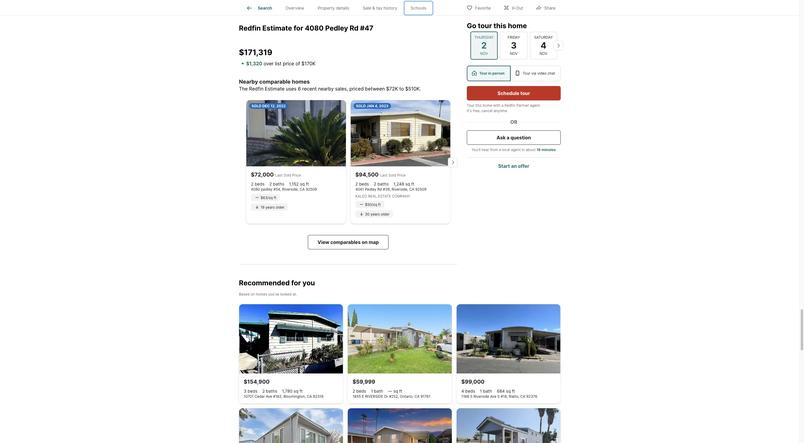 Task type: vqa. For each thing, say whether or not it's contained in the screenshot.
What related to What is the housing market like right now?
no



Task type: locate. For each thing, give the bounding box(es) containing it.
nearby comparable homes the redfin estimate uses 6 recent nearby sales, priced between $72k to $510k.
[[239, 78, 421, 92]]

sq
[[300, 182, 305, 187], [406, 182, 410, 187], [294, 389, 299, 394], [393, 389, 398, 394], [506, 389, 511, 394]]

2 92509 from the left
[[416, 187, 427, 192]]

on left map on the bottom left of the page
[[362, 240, 368, 246]]

sq up bloomington,
[[294, 389, 299, 394]]

1 price from the left
[[292, 173, 301, 178]]

home up cancel
[[483, 103, 492, 108]]

0 horizontal spatial nov
[[480, 51, 488, 56]]

pedley down the property details tab
[[325, 24, 348, 32]]

None button
[[470, 31, 498, 60], [500, 32, 528, 59], [530, 32, 557, 59], [470, 31, 498, 60], [500, 32, 528, 59], [530, 32, 557, 59]]

tour via video chat option
[[511, 66, 561, 81]]

baths up #39,
[[378, 182, 389, 187]]

19
[[261, 205, 265, 210]]

0 horizontal spatial home
[[483, 103, 492, 108]]

2 beds down $72,000
[[251, 182, 265, 187]]

19 years older
[[261, 205, 285, 210]]

0 vertical spatial in
[[488, 71, 491, 76]]

1 1 bath from the left
[[371, 389, 383, 394]]

beds up 1166
[[465, 389, 475, 394]]

0 vertical spatial next image
[[554, 41, 563, 50]]

1 vertical spatial rd
[[378, 187, 382, 192]]

$72k
[[386, 86, 398, 92]]

price for $72,000
[[292, 173, 301, 178]]

ca
[[300, 187, 305, 192], [409, 187, 415, 192], [307, 395, 312, 399], [415, 395, 420, 399], [520, 395, 526, 399]]

beds up pedley
[[255, 182, 265, 187]]

go
[[467, 22, 476, 30]]

ca down 1,248 sq ft
[[409, 187, 415, 192]]

0 horizontal spatial 1 bath
[[371, 389, 383, 394]]

0 horizontal spatial homes
[[256, 292, 267, 297]]

estimate down comparable
[[265, 86, 285, 92]]

1 vertical spatial tour
[[520, 90, 530, 96]]

years right 19
[[266, 205, 275, 210]]

real
[[368, 194, 377, 199]]

0 vertical spatial 3
[[511, 40, 517, 51]]

photo of 4080 pedley #54, riverside, ca 92509 image
[[246, 100, 346, 167]]

4080 down property
[[305, 24, 324, 32]]

1 up the riverside
[[371, 389, 373, 394]]

1 horizontal spatial 3
[[511, 40, 517, 51]]

0 vertical spatial on
[[362, 240, 368, 246]]

1166 s riverside ave s #18, rialto, ca 92376
[[462, 395, 538, 399]]

price inside $94,500 last sold price
[[397, 173, 406, 178]]

riverside, down 1,152
[[282, 187, 299, 192]]

2 bath from the left
[[483, 389, 492, 394]]

0 vertical spatial tour
[[478, 22, 492, 30]]

0 horizontal spatial 3
[[244, 389, 247, 394]]

92316
[[313, 395, 324, 399]]

pedley up real
[[365, 187, 377, 192]]

nov inside saturday 4 nov
[[540, 51, 547, 56]]

&
[[373, 5, 375, 11]]

sq for —
[[393, 389, 398, 394]]

0 vertical spatial homes
[[292, 78, 310, 85]]

2 beds up '1855'
[[353, 389, 366, 394]]

$72,000 last sold price
[[251, 172, 301, 178]]

0 vertical spatial home
[[508, 22, 527, 30]]

tour for schedule
[[520, 90, 530, 96]]

0 vertical spatial this
[[494, 22, 506, 30]]

1 riverside, from the left
[[282, 187, 299, 192]]

tour
[[479, 71, 487, 76], [523, 71, 530, 76], [467, 103, 474, 108]]

riverside, down 1,248
[[392, 187, 408, 192]]

1 horizontal spatial 4
[[541, 40, 547, 51]]

last up #54,
[[275, 173, 283, 178]]

2 last from the left
[[380, 173, 388, 178]]

with
[[493, 103, 501, 108]]

sq up #18,
[[506, 389, 511, 394]]

1 vertical spatial in
[[522, 148, 525, 152]]

$171,319
[[239, 48, 272, 57]]

ft right 1,152
[[306, 182, 309, 187]]

property details tab
[[311, 1, 356, 15]]

price for $94,500
[[397, 173, 406, 178]]

ave left #162,
[[266, 395, 272, 399]]

2 down $94,500 last sold price at the top
[[374, 182, 376, 187]]

priced
[[350, 86, 364, 92]]

92376
[[527, 395, 538, 399]]

sq for 1,248
[[406, 182, 410, 187]]

2 vertical spatial redfin
[[505, 103, 515, 108]]

2 sold from the left
[[389, 173, 396, 178]]

2 sold from the left
[[356, 104, 366, 108]]

friday 3 nov
[[508, 35, 520, 56]]

1 horizontal spatial on
[[362, 240, 368, 246]]

estimate down search
[[262, 24, 292, 32]]

baths for $72,000
[[273, 182, 284, 187]]

sold for $94,500
[[389, 173, 396, 178]]

a right from
[[499, 148, 501, 152]]

sq for 1,152
[[300, 182, 305, 187]]

1 horizontal spatial tour
[[520, 90, 530, 96]]

recommended for you
[[239, 279, 315, 288]]

agent.
[[530, 103, 541, 108]]

sold left dec
[[252, 104, 262, 108]]

baths
[[273, 182, 284, 187], [378, 182, 389, 187], [266, 389, 277, 394]]

ft up bloomington,
[[300, 389, 303, 394]]

friday
[[508, 35, 520, 40]]

1 vertical spatial home
[[483, 103, 492, 108]]

4
[[541, 40, 547, 51], [462, 389, 464, 394]]

photo of 3701 fillmore st #52, riverside, ca 92505 image
[[348, 409, 452, 444]]

1 horizontal spatial riverside,
[[392, 187, 408, 192]]

a right the ask
[[507, 135, 509, 141]]

view
[[318, 240, 329, 246]]

2 baths up #162,
[[262, 389, 277, 394]]

0 horizontal spatial ave
[[266, 395, 272, 399]]

about
[[526, 148, 536, 152]]

1 horizontal spatial home
[[508, 22, 527, 30]]

cedar
[[255, 395, 265, 399]]

1
[[371, 389, 373, 394], [480, 389, 482, 394]]

1 1 from the left
[[371, 389, 373, 394]]

sales,
[[335, 86, 348, 92]]

a right with
[[502, 103, 504, 108]]

1 last from the left
[[275, 173, 283, 178]]

sold
[[252, 104, 262, 108], [356, 104, 366, 108]]

riverside
[[365, 395, 383, 399]]

1 sold from the left
[[252, 104, 262, 108]]

0 horizontal spatial last
[[275, 173, 283, 178]]

tab list containing search
[[239, 0, 438, 15]]

0 horizontal spatial riverside,
[[282, 187, 299, 192]]

2 1 from the left
[[480, 389, 482, 394]]

0 horizontal spatial 4
[[462, 389, 464, 394]]

4080
[[305, 24, 324, 32], [251, 187, 260, 192]]

ca down 1,152 sq ft
[[300, 187, 305, 192]]

tab list
[[239, 0, 438, 15]]

tour left via
[[523, 71, 530, 76]]

0 vertical spatial estimate
[[262, 24, 292, 32]]

sold up 1,248
[[389, 173, 396, 178]]

search
[[258, 5, 272, 11]]

1 vertical spatial homes
[[256, 292, 267, 297]]

photo of 1166 s riverside ave s #18, rialto, ca 92376 image
[[457, 305, 561, 374]]

1 horizontal spatial this
[[494, 22, 506, 30]]

you'll
[[472, 148, 481, 152]]

1 vertical spatial redfin
[[249, 86, 264, 92]]

1 horizontal spatial a
[[502, 103, 504, 108]]

1 vertical spatial pedley
[[365, 187, 377, 192]]

nov inside thursday 2 nov
[[480, 51, 488, 56]]

uses
[[286, 86, 297, 92]]

agent
[[511, 148, 521, 152]]

1 horizontal spatial in
[[522, 148, 525, 152]]

s left #18,
[[498, 395, 500, 399]]

1 vertical spatial older
[[381, 212, 390, 217]]

4,
[[375, 104, 378, 108]]

years right 30
[[371, 212, 380, 217]]

redfin up the anytime
[[505, 103, 515, 108]]

0 horizontal spatial pedley
[[325, 24, 348, 32]]

homes up 6
[[292, 78, 310, 85]]

sq right 1,248
[[406, 182, 410, 187]]

redfin down the nearby on the top of page
[[249, 86, 264, 92]]

1 vertical spatial for
[[291, 279, 301, 288]]

on right based
[[251, 292, 255, 297]]

beds for $99,000
[[465, 389, 475, 394]]

1 horizontal spatial 92509
[[416, 187, 427, 192]]

older down estate
[[381, 212, 390, 217]]

map
[[369, 240, 379, 246]]

0 vertical spatial rd
[[350, 24, 359, 32]]

12,
[[271, 104, 276, 108]]

1 horizontal spatial 1
[[480, 389, 482, 394]]

estimate inside nearby comparable homes the redfin estimate uses 6 recent nearby sales, priced between $72k to $510k.
[[265, 86, 285, 92]]

ft right $50/sq
[[378, 203, 381, 207]]

0 vertical spatial a
[[502, 103, 504, 108]]

price up 1,152
[[292, 173, 301, 178]]

bath
[[374, 389, 383, 394], [483, 389, 492, 394]]

ft for 684 sq ft
[[512, 389, 515, 394]]

from
[[490, 148, 498, 152]]

property details
[[318, 5, 349, 11]]

4 down saturday
[[541, 40, 547, 51]]

bath for $59,999
[[374, 389, 383, 394]]

for up at.
[[291, 279, 301, 288]]

3 down friday
[[511, 40, 517, 51]]

684 sq ft
[[497, 389, 515, 394]]

0 horizontal spatial years
[[266, 205, 275, 210]]

1 horizontal spatial rd
[[378, 187, 382, 192]]

redfin inside nearby comparable homes the redfin estimate uses 6 recent nearby sales, priced between $72k to $510k.
[[249, 86, 264, 92]]

sold up 1,152
[[284, 173, 291, 178]]

years for 19
[[266, 205, 275, 210]]

0 vertical spatial 4
[[541, 40, 547, 51]]

tour inside tour in person option
[[479, 71, 487, 76]]

2 riverside, from the left
[[392, 187, 408, 192]]

nov inside friday 3 nov
[[510, 51, 518, 56]]

1 bath up the riverside
[[371, 389, 383, 394]]

2 1 bath from the left
[[480, 389, 492, 394]]

tour up partner
[[520, 90, 530, 96]]

1 horizontal spatial ave
[[490, 395, 497, 399]]

1 horizontal spatial price
[[397, 173, 406, 178]]

last inside $94,500 last sold price
[[380, 173, 388, 178]]

price
[[283, 60, 294, 66]]

91761
[[421, 395, 431, 399]]

next image
[[554, 41, 563, 50], [448, 158, 458, 168]]

nov for 4
[[540, 51, 547, 56]]

ask a question button
[[467, 131, 561, 145]]

sold left jan
[[356, 104, 366, 108]]

list box containing tour in person
[[467, 66, 561, 81]]

2 horizontal spatial tour
[[523, 71, 530, 76]]

older
[[276, 205, 285, 210], [381, 212, 390, 217]]

2 down thursday
[[481, 40, 487, 51]]

1 vertical spatial this
[[475, 103, 482, 108]]

home
[[508, 22, 527, 30], [483, 103, 492, 108]]

s right 1166
[[470, 395, 473, 399]]

beds for $154,900
[[248, 389, 258, 394]]

beds up e
[[356, 389, 366, 394]]

1 vertical spatial 4080
[[251, 187, 260, 192]]

rd left #47
[[350, 24, 359, 32]]

1 horizontal spatial older
[[381, 212, 390, 217]]

ft right 1,248
[[412, 182, 415, 187]]

years for 30
[[371, 212, 380, 217]]

1 horizontal spatial last
[[380, 173, 388, 178]]

at.
[[293, 292, 297, 297]]

redfin down search link
[[239, 24, 261, 32]]

$50/sq ft
[[365, 203, 381, 207]]

1 horizontal spatial years
[[371, 212, 380, 217]]

1 horizontal spatial tour
[[479, 71, 487, 76]]

0 horizontal spatial sold
[[284, 173, 291, 178]]

for down overview tab
[[294, 24, 303, 32]]

homes
[[292, 78, 310, 85], [256, 292, 267, 297]]

$510k.
[[405, 86, 421, 92]]

0 horizontal spatial tour
[[467, 103, 474, 108]]

ave left #18,
[[490, 395, 497, 399]]

0 horizontal spatial 4080
[[251, 187, 260, 192]]

0 horizontal spatial older
[[276, 205, 285, 210]]

2 baths up #39,
[[374, 182, 389, 187]]

1,248
[[394, 182, 404, 187]]

in
[[488, 71, 491, 76], [522, 148, 525, 152]]

2 inside thursday 2 nov
[[481, 40, 487, 51]]

4080 left pedley
[[251, 187, 260, 192]]

1 bath from the left
[[374, 389, 383, 394]]

2 beds up "4041" at the left top
[[356, 182, 369, 187]]

2 vertical spatial a
[[499, 148, 501, 152]]

ca inside 4041 pedley rd #39, riverside, ca 92509 kaleo real estate company
[[409, 187, 415, 192]]

homes for comparable
[[292, 78, 310, 85]]

home inside tour this home with a redfin partner agent. it's free, cancel anytime
[[483, 103, 492, 108]]

0 horizontal spatial this
[[475, 103, 482, 108]]

nov down thursday
[[480, 51, 488, 56]]

baths up #54,
[[273, 182, 284, 187]]

start
[[498, 163, 510, 169]]

0 horizontal spatial bath
[[374, 389, 383, 394]]

0 horizontal spatial 92509
[[306, 187, 317, 192]]

1 vertical spatial estimate
[[265, 86, 285, 92]]

1 horizontal spatial homes
[[292, 78, 310, 85]]

3 nov from the left
[[540, 51, 547, 56]]

4080 pedley #54, riverside, ca 92509
[[251, 187, 317, 192]]

1 bath up riverside
[[480, 389, 492, 394]]

rialto,
[[509, 395, 519, 399]]

2 s from the left
[[498, 395, 500, 399]]

1 nov from the left
[[480, 51, 488, 56]]

nov for 2
[[480, 51, 488, 56]]

tour inside tour via video chat option
[[523, 71, 530, 76]]

price up 1,248
[[397, 173, 406, 178]]

1 horizontal spatial s
[[498, 395, 500, 399]]

sale & tax history tab
[[356, 1, 404, 15]]

2
[[481, 40, 487, 51], [251, 182, 254, 187], [269, 182, 272, 187], [356, 182, 358, 187], [374, 182, 376, 187], [262, 389, 265, 394], [353, 389, 355, 394]]

tour for go
[[478, 22, 492, 30]]

in right agent on the top right of the page
[[522, 148, 525, 152]]

nov down friday
[[510, 51, 518, 56]]

tour up it's
[[467, 103, 474, 108]]

ca left 91761
[[415, 395, 420, 399]]

1 horizontal spatial sold
[[356, 104, 366, 108]]

2 horizontal spatial nov
[[540, 51, 547, 56]]

—
[[388, 389, 392, 394]]

sold inside $94,500 last sold price
[[389, 173, 396, 178]]

0 horizontal spatial tour
[[478, 22, 492, 30]]

0 vertical spatial 4080
[[305, 24, 324, 32]]

2 down $72,000
[[251, 182, 254, 187]]

1 vertical spatial a
[[507, 135, 509, 141]]

ft right $63/sq
[[274, 196, 277, 200]]

estimate
[[262, 24, 292, 32], [265, 86, 285, 92]]

0 horizontal spatial s
[[470, 395, 473, 399]]

0 horizontal spatial a
[[499, 148, 501, 152]]

older down $63/sq ft
[[276, 205, 285, 210]]

2 ave from the left
[[490, 395, 497, 399]]

2 baths
[[269, 182, 284, 187], [374, 182, 389, 187], [262, 389, 277, 394]]

ft up 'rialto,'
[[512, 389, 515, 394]]

1 vertical spatial on
[[251, 292, 255, 297]]

last inside the $72,000 last sold price
[[275, 173, 283, 178]]

bath up riverside
[[483, 389, 492, 394]]

sold inside the $72,000 last sold price
[[284, 173, 291, 178]]

4 up 1166
[[462, 389, 464, 394]]

sq for 684
[[506, 389, 511, 394]]

bath up the riverside
[[374, 389, 383, 394]]

4 inside saturday 4 nov
[[541, 40, 547, 51]]

0 vertical spatial for
[[294, 24, 303, 32]]

1 vertical spatial years
[[371, 212, 380, 217]]

2 nov from the left
[[510, 51, 518, 56]]

schedule tour button
[[467, 86, 561, 101]]

homes inside nearby comparable homes the redfin estimate uses 6 recent nearby sales, priced between $72k to $510k.
[[292, 78, 310, 85]]

this up 'free,'
[[475, 103, 482, 108]]

1 vertical spatial next image
[[448, 158, 458, 168]]

this up thursday
[[494, 22, 506, 30]]

tour for tour in person
[[479, 71, 487, 76]]

list box
[[467, 66, 561, 81]]

sq right 1,152
[[300, 182, 305, 187]]

last up #39,
[[380, 173, 388, 178]]

overview tab
[[279, 1, 311, 15]]

0 horizontal spatial in
[[488, 71, 491, 76]]

0 horizontal spatial rd
[[350, 24, 359, 32]]

sold for $72,000
[[252, 104, 262, 108]]

sq up #252,
[[393, 389, 398, 394]]

list
[[275, 60, 282, 66]]

2 baths up #54,
[[269, 182, 284, 187]]

ft up ontario,
[[399, 389, 402, 394]]

older for 30 years older
[[381, 212, 390, 217]]

on inside view comparables on map button
[[362, 240, 368, 246]]

photo of 10701 cedar ave #162, bloomington, ca 92316 image
[[239, 305, 343, 374]]

1 horizontal spatial 4080
[[305, 24, 324, 32]]

0 vertical spatial older
[[276, 205, 285, 210]]

0 horizontal spatial sold
[[252, 104, 262, 108]]

1 horizontal spatial nov
[[510, 51, 518, 56]]

1 horizontal spatial bath
[[483, 389, 492, 394]]

2 price from the left
[[397, 173, 406, 178]]

x-out
[[512, 5, 523, 10]]

1 for $99,000
[[480, 389, 482, 394]]

this
[[494, 22, 506, 30], [475, 103, 482, 108]]

1 vertical spatial 3
[[244, 389, 247, 394]]

tour left person
[[479, 71, 487, 76]]

0 horizontal spatial price
[[292, 173, 301, 178]]

bath for $99,000
[[483, 389, 492, 394]]

nov down saturday
[[540, 51, 547, 56]]

tour up thursday
[[478, 22, 492, 30]]

1 up riverside
[[480, 389, 482, 394]]

nearby
[[318, 86, 334, 92]]

riverside,
[[282, 187, 299, 192], [392, 187, 408, 192]]

1 sold from the left
[[284, 173, 291, 178]]

an
[[511, 163, 517, 169]]

1166
[[462, 395, 469, 399]]

property
[[318, 5, 335, 11]]

favorite button
[[462, 1, 496, 14]]

1 horizontal spatial sold
[[389, 173, 396, 178]]

last for $94,500
[[380, 173, 388, 178]]

1 ave from the left
[[266, 395, 272, 399]]

beds up the 10701
[[248, 389, 258, 394]]

homes down recommended
[[256, 292, 267, 297]]

tour inside schedule tour button
[[520, 90, 530, 96]]

schedule tour
[[498, 90, 530, 96]]

92509
[[306, 187, 317, 192], [416, 187, 427, 192]]

#18,
[[501, 395, 508, 399]]

ca right 'rialto,'
[[520, 395, 526, 399]]

rd
[[350, 24, 359, 32], [378, 187, 382, 192]]

rd left #39,
[[378, 187, 382, 192]]

e
[[362, 395, 364, 399]]

0 horizontal spatial 1
[[371, 389, 373, 394]]

0 vertical spatial years
[[266, 205, 275, 210]]

92509 inside 4041 pedley rd #39, riverside, ca 92509 kaleo real estate company
[[416, 187, 427, 192]]

2 horizontal spatial a
[[507, 135, 509, 141]]

video
[[537, 71, 547, 76]]

1 horizontal spatial pedley
[[365, 187, 377, 192]]

bloomington,
[[284, 395, 306, 399]]

#54,
[[274, 187, 281, 192]]

in left person
[[488, 71, 491, 76]]

rd inside 4041 pedley rd #39, riverside, ca 92509 kaleo real estate company
[[378, 187, 382, 192]]

1 horizontal spatial 1 bath
[[480, 389, 492, 394]]

price inside the $72,000 last sold price
[[292, 173, 301, 178]]

or
[[510, 119, 517, 125]]

1 s from the left
[[470, 395, 473, 399]]

0 horizontal spatial on
[[251, 292, 255, 297]]

home up friday
[[508, 22, 527, 30]]

3 up the 10701
[[244, 389, 247, 394]]



Task type: describe. For each thing, give the bounding box(es) containing it.
— sq ft
[[388, 389, 402, 394]]

out
[[516, 5, 523, 10]]

a inside ask a question "button"
[[507, 135, 509, 141]]

$154,900
[[244, 379, 270, 385]]

details
[[336, 5, 349, 11]]

1,780 sq ft
[[282, 389, 303, 394]]

$1,320
[[246, 60, 262, 66]]

30 years older
[[365, 212, 390, 217]]

tour in person option
[[467, 66, 511, 81]]

view comparables on map
[[318, 240, 379, 246]]

1 vertical spatial 4
[[462, 389, 464, 394]]

last for $72,000
[[275, 173, 283, 178]]

redfin estimate for 4080 pedley rd #47
[[239, 24, 374, 32]]

684
[[497, 389, 505, 394]]

free,
[[473, 109, 481, 113]]

thursday 2 nov
[[474, 35, 494, 56]]

recent
[[302, 86, 317, 92]]

sold jan 4, 2023
[[356, 104, 389, 108]]

0 horizontal spatial next image
[[448, 158, 458, 168]]

2 up cedar
[[262, 389, 265, 394]]

$170k
[[302, 60, 316, 66]]

$94,500 last sold price
[[356, 172, 406, 178]]

1,248 sq ft
[[394, 182, 415, 187]]

tour inside tour this home with a redfin partner agent. it's free, cancel anytime
[[467, 103, 474, 108]]

photo of 3319 avalon st #21, jurupa valley, ca 92509 image
[[457, 409, 561, 444]]

hear
[[482, 148, 489, 152]]

2 baths for $72,000
[[269, 182, 284, 187]]

#47
[[360, 24, 374, 32]]

$72,000
[[251, 172, 274, 178]]

2 up pedley
[[269, 182, 272, 187]]

2 beds for $72,000
[[251, 182, 265, 187]]

ft for 1,248 sq ft
[[412, 182, 415, 187]]

1855
[[353, 395, 361, 399]]

#162,
[[273, 395, 283, 399]]

#252,
[[389, 395, 399, 399]]

1 horizontal spatial next image
[[554, 41, 563, 50]]

photo of 4041 pedley rd #39, riverside, ca 92509 image
[[351, 100, 450, 167]]

sq for 1,780
[[294, 389, 299, 394]]

2 beds for $94,500
[[356, 182, 369, 187]]

2023
[[379, 104, 389, 108]]

minutes
[[542, 148, 556, 152]]

estate
[[378, 194, 391, 199]]

favorite
[[475, 5, 491, 10]]

2 baths for $94,500
[[374, 182, 389, 187]]

1,780
[[282, 389, 293, 394]]

schedule
[[498, 90, 519, 96]]

beds up "4041" at the left top
[[359, 182, 369, 187]]

you've
[[268, 292, 279, 297]]

$63/sq
[[261, 196, 273, 200]]

2022
[[277, 104, 286, 108]]

over list price of $170k
[[262, 60, 316, 66]]

1 bath for $99,000
[[480, 389, 492, 394]]

nov for 3
[[510, 51, 518, 56]]

4041
[[356, 187, 364, 192]]

over
[[264, 60, 274, 66]]

based on homes you've looked at.
[[239, 292, 297, 297]]

1 for $59,999
[[371, 389, 373, 394]]

baths up #162,
[[266, 389, 277, 394]]

anytime
[[494, 109, 507, 113]]

pedley inside 4041 pedley rd #39, riverside, ca 92509 kaleo real estate company
[[365, 187, 377, 192]]

kaleo
[[356, 194, 367, 199]]

$50/sq
[[365, 203, 377, 207]]

ca left 92316
[[307, 395, 312, 399]]

1 bath for $59,999
[[371, 389, 383, 394]]

redfin inside tour this home with a redfin partner agent. it's free, cancel anytime
[[505, 103, 515, 108]]

baths for $94,500
[[378, 182, 389, 187]]

this inside tour this home with a redfin partner agent. it's free, cancel anytime
[[475, 103, 482, 108]]

6
[[298, 86, 301, 92]]

sold dec 12, 2022
[[252, 104, 286, 108]]

you'll hear from a local agent in about 16 minutes
[[472, 148, 556, 152]]

comparables
[[331, 240, 361, 246]]

1,152
[[289, 182, 299, 187]]

offer
[[518, 163, 529, 169]]

#39,
[[383, 187, 391, 192]]

beds for $59,999
[[356, 389, 366, 394]]

recommended
[[239, 279, 290, 288]]

0 vertical spatial pedley
[[325, 24, 348, 32]]

ft for 1,780 sq ft
[[300, 389, 303, 394]]

sold for $94,500
[[356, 104, 366, 108]]

a inside tour this home with a redfin partner agent. it's free, cancel anytime
[[502, 103, 504, 108]]

2 up '1855'
[[353, 389, 355, 394]]

in inside option
[[488, 71, 491, 76]]

3 inside friday 3 nov
[[511, 40, 517, 51]]

history
[[384, 5, 397, 11]]

0 vertical spatial redfin
[[239, 24, 261, 32]]

chat
[[548, 71, 555, 76]]

it's
[[467, 109, 472, 113]]

photo of 1855 e riverside dr #252, ontario, ca 91761 image
[[348, 305, 452, 374]]

homes for on
[[256, 292, 267, 297]]

pedley
[[261, 187, 273, 192]]

photo of 5800 hamner ave #131, eastvale, ca 91752 image
[[239, 409, 343, 444]]

2 up "4041" at the left top
[[356, 182, 358, 187]]

question
[[511, 135, 531, 141]]

cancel
[[482, 109, 493, 113]]

sold for $72,000
[[284, 173, 291, 178]]

ask a question
[[497, 135, 531, 141]]

riverside, inside 4041 pedley rd #39, riverside, ca 92509 kaleo real estate company
[[392, 187, 408, 192]]

older for 19 years older
[[276, 205, 285, 210]]

ft for 1,152 sq ft
[[306, 182, 309, 187]]

x-
[[512, 5, 516, 10]]

1 92509 from the left
[[306, 187, 317, 192]]

tour via video chat
[[523, 71, 555, 76]]

schools
[[411, 5, 427, 11]]

the
[[239, 86, 248, 92]]

share
[[544, 5, 556, 10]]

saturday
[[534, 35, 553, 40]]

local
[[502, 148, 510, 152]]

person
[[492, 71, 505, 76]]

tour for tour via video chat
[[523, 71, 530, 76]]

partner
[[516, 103, 529, 108]]

ontario,
[[400, 395, 414, 399]]

share button
[[531, 1, 561, 14]]

ask
[[497, 135, 506, 141]]

$63/sq ft
[[261, 196, 277, 200]]

schools tab
[[404, 1, 433, 15]]

ft for — sq ft
[[399, 389, 402, 394]]

10701 cedar ave #162, bloomington, ca 92316
[[244, 395, 324, 399]]

go tour this home
[[467, 22, 527, 30]]

$59,999
[[353, 379, 375, 385]]

saturday 4 nov
[[534, 35, 553, 56]]

dec
[[262, 104, 270, 108]]



